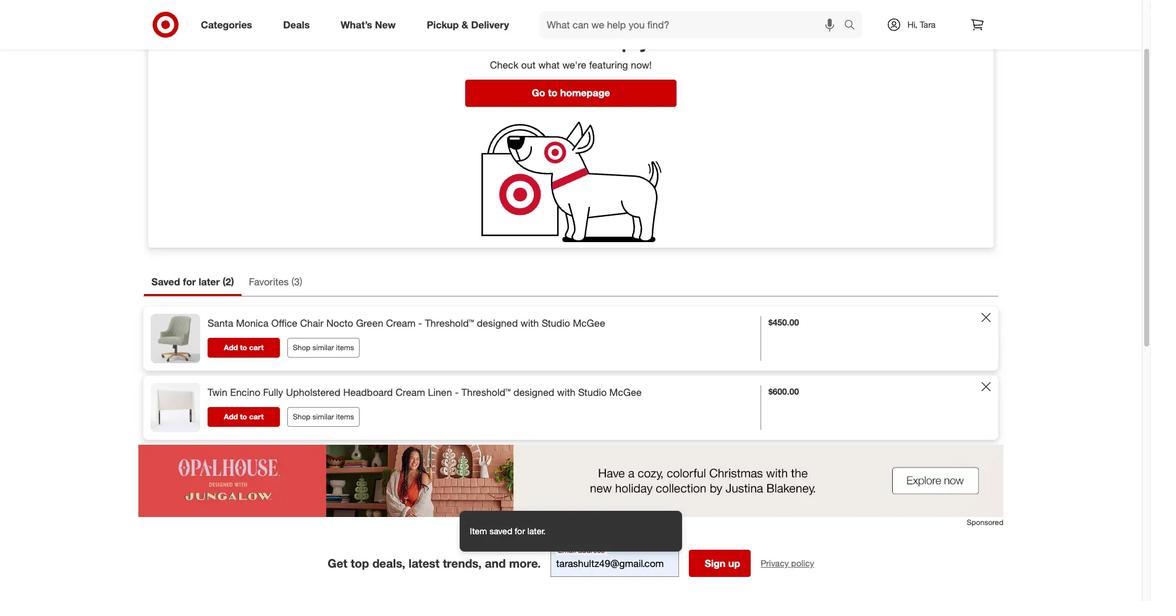 Task type: describe. For each thing, give the bounding box(es) containing it.
shop for upholstered
[[293, 412, 311, 421]]

threshold™ for linen
[[462, 386, 511, 399]]

advertisement region
[[138, 445, 1004, 517]]

your cart is empty check out what we're featuring now!
[[490, 31, 652, 71]]

what's
[[341, 18, 372, 31]]

pickup
[[427, 18, 459, 31]]

1 ) from the left
[[231, 276, 234, 288]]

help
[[968, 9, 984, 18]]

cream inside santa monica office chair nocto green cream - threshold™ designed with studio mcgee link
[[386, 317, 416, 329]]

designed for cream
[[477, 317, 518, 329]]

shop similar items button for upholstered
[[287, 407, 360, 427]]

santa monica office chair nocto green cream - threshold™ designed with studio mcgee list item
[[143, 307, 999, 371]]

featuring
[[589, 59, 628, 71]]

policy
[[792, 558, 815, 569]]

shop similar items button for chair
[[287, 338, 360, 358]]

categories link
[[190, 11, 268, 38]]

headboard
[[343, 386, 393, 399]]

hi, tara
[[908, 19, 936, 30]]

trends,
[[443, 556, 482, 571]]

santa monica office chair nocto green cream - threshold&#8482; designed with studio mcgee image
[[151, 314, 200, 363]]

up
[[729, 558, 741, 570]]

hi,
[[908, 19, 918, 30]]

tara
[[920, 19, 936, 30]]

sign up button
[[689, 550, 751, 577]]

with for twin encino fully upholstered headboard cream linen - threshold™ designed with studio mcgee
[[557, 386, 576, 399]]

sign up
[[705, 558, 741, 570]]

designed for linen
[[514, 386, 555, 399]]

items for nocto
[[336, 343, 354, 352]]

$600.00
[[769, 386, 800, 397]]

favorites ( 3 )
[[249, 276, 302, 288]]

favorites
[[249, 276, 289, 288]]

items for headboard
[[336, 412, 354, 421]]

homepage
[[561, 87, 610, 99]]

monica
[[236, 317, 269, 329]]

sign
[[705, 558, 726, 570]]

2
[[226, 276, 231, 288]]

- for cream
[[418, 317, 422, 329]]

deals link
[[273, 11, 325, 38]]

linen
[[428, 386, 452, 399]]

go to homepage
[[532, 87, 610, 99]]

1 vertical spatial for
[[515, 526, 526, 537]]

studio for twin encino fully upholstered headboard cream linen - threshold™ designed with studio mcgee
[[579, 386, 607, 399]]

now!
[[631, 59, 652, 71]]

later
[[199, 276, 220, 288]]

shop similar items for chair
[[293, 343, 354, 352]]

add to cart for monica
[[224, 343, 264, 352]]

with for santa monica office chair nocto green cream - threshold™ designed with studio mcgee
[[521, 317, 539, 329]]

add for santa
[[224, 343, 238, 352]]

twin encino fully upholstered headboard cream linen - threshold&#8482; designed with studio mcgee image
[[151, 383, 200, 433]]

go to homepage link
[[465, 80, 677, 107]]



Task type: locate. For each thing, give the bounding box(es) containing it.
mcgee for santa monica office chair nocto green cream - threshold™ designed with studio mcgee
[[573, 317, 605, 329]]

1 horizontal spatial )
[[300, 276, 302, 288]]

1 vertical spatial shop
[[293, 412, 311, 421]]

add to cart button for encino
[[208, 407, 280, 427]]

shop similar items button down the chair
[[287, 338, 360, 358]]

studio
[[542, 317, 570, 329], [579, 386, 607, 399]]

2 shop similar items from the top
[[293, 412, 354, 421]]

for left later.
[[515, 526, 526, 537]]

shop down the chair
[[293, 343, 311, 352]]

1 horizontal spatial studio
[[579, 386, 607, 399]]

items
[[336, 343, 354, 352], [336, 412, 354, 421]]

cart down the monica
[[249, 343, 264, 352]]

1 vertical spatial shop similar items button
[[287, 407, 360, 427]]

- right linen on the left of page
[[455, 386, 459, 399]]

to inside twin encino fully upholstered headboard cream linen - threshold™ designed with studio mcgee list item
[[240, 412, 247, 422]]

similar inside santa monica office chair nocto green cream - threshold™ designed with studio mcgee list item
[[313, 343, 334, 352]]

1 vertical spatial cream
[[396, 386, 425, 399]]

1 add to cart button from the top
[[208, 338, 280, 358]]

items inside santa monica office chair nocto green cream - threshold™ designed with studio mcgee list item
[[336, 343, 354, 352]]

santa monica office chair nocto green cream - threshold™ designed with studio mcgee
[[208, 317, 605, 329]]

0 vertical spatial add to cart button
[[208, 338, 280, 358]]

0 horizontal spatial with
[[521, 317, 539, 329]]

search button
[[839, 11, 869, 41]]

1 vertical spatial with
[[557, 386, 576, 399]]

0 vertical spatial shop similar items
[[293, 343, 354, 352]]

1 vertical spatial items
[[336, 412, 354, 421]]

1 vertical spatial designed
[[514, 386, 555, 399]]

0 vertical spatial designed
[[477, 317, 518, 329]]

shop inside twin encino fully upholstered headboard cream linen - threshold™ designed with studio mcgee list item
[[293, 412, 311, 421]]

similar down upholstered
[[313, 412, 334, 421]]

2 vertical spatial to
[[240, 412, 247, 422]]

1 shop similar items from the top
[[293, 343, 354, 352]]

item
[[470, 526, 488, 537]]

0 vertical spatial studio
[[542, 317, 570, 329]]

with
[[521, 317, 539, 329], [557, 386, 576, 399]]

) right later
[[231, 276, 234, 288]]

to for twin encino fully upholstered headboard cream linen - threshold™ designed with studio mcgee
[[240, 412, 247, 422]]

)
[[231, 276, 234, 288], [300, 276, 302, 288]]

1 ( from the left
[[223, 276, 226, 288]]

0 horizontal spatial studio
[[542, 317, 570, 329]]

1 vertical spatial -
[[455, 386, 459, 399]]

shop down upholstered
[[293, 412, 311, 421]]

saved
[[151, 276, 180, 288]]

empty cart bullseye image
[[478, 114, 664, 248]]

is
[[576, 31, 591, 53]]

empty
[[596, 31, 649, 53]]

0 vertical spatial threshold™
[[425, 317, 474, 329]]

( right the favorites
[[292, 276, 294, 288]]

mcgee for twin encino fully upholstered headboard cream linen - threshold™ designed with studio mcgee
[[610, 386, 642, 399]]

0 vertical spatial similar
[[313, 343, 334, 352]]

0 horizontal spatial (
[[223, 276, 226, 288]]

1 vertical spatial add to cart
[[224, 412, 264, 422]]

1 vertical spatial similar
[[313, 412, 334, 421]]

shop similar items
[[293, 343, 354, 352], [293, 412, 354, 421]]

cart inside santa monica office chair nocto green cream - threshold™ designed with studio mcgee list item
[[249, 343, 264, 352]]

add to cart inside santa monica office chair nocto green cream - threshold™ designed with studio mcgee list item
[[224, 343, 264, 352]]

) right the favorites
[[300, 276, 302, 288]]

add down twin
[[224, 412, 238, 422]]

1 vertical spatial shop similar items
[[293, 412, 354, 421]]

1 horizontal spatial for
[[515, 526, 526, 537]]

add to cart for encino
[[224, 412, 264, 422]]

items inside twin encino fully upholstered headboard cream linen - threshold™ designed with studio mcgee list item
[[336, 412, 354, 421]]

0 vertical spatial to
[[548, 87, 558, 99]]

to down the encino
[[240, 412, 247, 422]]

cart for twin encino fully upholstered headboard cream linen - threshold™ designed with studio mcgee
[[249, 412, 264, 422]]

What can we help you find? suggestions appear below search field
[[540, 11, 848, 38]]

out
[[522, 59, 536, 71]]

add inside twin encino fully upholstered headboard cream linen - threshold™ designed with studio mcgee list item
[[224, 412, 238, 422]]

designed
[[477, 317, 518, 329], [514, 386, 555, 399]]

1 shop from the top
[[293, 343, 311, 352]]

cart inside your cart is empty check out what we're featuring now!
[[536, 31, 571, 53]]

to
[[548, 87, 558, 99], [240, 343, 247, 352], [240, 412, 247, 422]]

deals,
[[373, 556, 406, 571]]

similar for chair
[[313, 343, 334, 352]]

0 horizontal spatial -
[[418, 317, 422, 329]]

add to cart inside twin encino fully upholstered headboard cream linen - threshold™ designed with studio mcgee list item
[[224, 412, 264, 422]]

2 shop similar items button from the top
[[287, 407, 360, 427]]

upholstered
[[286, 386, 341, 399]]

shop similar items button down upholstered
[[287, 407, 360, 427]]

studio inside twin encino fully upholstered headboard cream linen - threshold™ designed with studio mcgee link
[[579, 386, 607, 399]]

twin
[[208, 386, 227, 399]]

shop similar items button
[[287, 338, 360, 358], [287, 407, 360, 427]]

shop
[[293, 343, 311, 352], [293, 412, 311, 421]]

items down nocto
[[336, 343, 354, 352]]

search
[[839, 20, 869, 32]]

what's new link
[[330, 11, 412, 38]]

latest
[[409, 556, 440, 571]]

- for linen
[[455, 386, 459, 399]]

studio for santa monica office chair nocto green cream - threshold™ designed with studio mcgee
[[542, 317, 570, 329]]

get
[[328, 556, 348, 571]]

(
[[223, 276, 226, 288], [292, 276, 294, 288]]

shop inside santa monica office chair nocto green cream - threshold™ designed with studio mcgee list item
[[293, 343, 311, 352]]

nocto
[[326, 317, 353, 329]]

go
[[532, 87, 546, 99]]

2 add from the top
[[224, 412, 238, 422]]

get top deals, latest trends, and more.
[[328, 556, 541, 571]]

we're
[[563, 59, 587, 71]]

0 vertical spatial add
[[224, 343, 238, 352]]

pickup & delivery link
[[416, 11, 525, 38]]

( right later
[[223, 276, 226, 288]]

1 add to cart from the top
[[224, 343, 264, 352]]

1 vertical spatial to
[[240, 343, 247, 352]]

add to cart down the monica
[[224, 343, 264, 352]]

2 add to cart button from the top
[[208, 407, 280, 427]]

add for twin
[[224, 412, 238, 422]]

1 vertical spatial mcgee
[[610, 386, 642, 399]]

new
[[375, 18, 396, 31]]

cream
[[386, 317, 416, 329], [396, 386, 425, 399]]

encino
[[230, 386, 260, 399]]

1 horizontal spatial -
[[455, 386, 459, 399]]

1 vertical spatial threshold™
[[462, 386, 511, 399]]

0 vertical spatial with
[[521, 317, 539, 329]]

similar for upholstered
[[313, 412, 334, 421]]

1 horizontal spatial mcgee
[[610, 386, 642, 399]]

1 vertical spatial add to cart button
[[208, 407, 280, 427]]

add down santa
[[224, 343, 238, 352]]

add to cart button down the monica
[[208, 338, 280, 358]]

for left later
[[183, 276, 196, 288]]

1 items from the top
[[336, 343, 354, 352]]

0 vertical spatial for
[[183, 276, 196, 288]]

twin encino fully upholstered headboard cream linen - threshold™ designed with studio mcgee list item
[[143, 376, 999, 440]]

santa
[[208, 317, 233, 329]]

saved for later ( 2 )
[[151, 276, 234, 288]]

studio inside santa monica office chair nocto green cream - threshold™ designed with studio mcgee link
[[542, 317, 570, 329]]

0 vertical spatial add to cart
[[224, 343, 264, 352]]

to inside list item
[[240, 343, 247, 352]]

None text field
[[551, 550, 680, 577]]

shop similar items down upholstered
[[293, 412, 354, 421]]

top
[[351, 556, 369, 571]]

shop similar items button inside santa monica office chair nocto green cream - threshold™ designed with studio mcgee list item
[[287, 338, 360, 358]]

0 vertical spatial shop similar items button
[[287, 338, 360, 358]]

similar
[[313, 343, 334, 352], [313, 412, 334, 421]]

0 horizontal spatial )
[[231, 276, 234, 288]]

office
[[271, 317, 298, 329]]

- right green
[[418, 317, 422, 329]]

to for santa monica office chair nocto green cream - threshold™ designed with studio mcgee
[[240, 343, 247, 352]]

2 vertical spatial cart
[[249, 412, 264, 422]]

for
[[183, 276, 196, 288], [515, 526, 526, 537]]

1 vertical spatial cart
[[249, 343, 264, 352]]

pickup & delivery
[[427, 18, 509, 31]]

to right the go
[[548, 87, 558, 99]]

what's new
[[341, 18, 396, 31]]

saved
[[490, 526, 513, 537]]

help button
[[963, 4, 989, 23]]

0 vertical spatial mcgee
[[573, 317, 605, 329]]

item saved for later.
[[470, 526, 546, 537]]

cream left linen on the left of page
[[396, 386, 425, 399]]

delivery
[[471, 18, 509, 31]]

add to cart down the encino
[[224, 412, 264, 422]]

3
[[294, 276, 300, 288]]

twin encino fully upholstered headboard cream linen - threshold™ designed with studio mcgee
[[208, 386, 642, 399]]

1 add from the top
[[224, 343, 238, 352]]

shop similar items down the chair
[[293, 343, 354, 352]]

green
[[356, 317, 383, 329]]

cart for santa monica office chair nocto green cream - threshold™ designed with studio mcgee
[[249, 343, 264, 352]]

add to cart
[[224, 343, 264, 352], [224, 412, 264, 422]]

cart down the encino
[[249, 412, 264, 422]]

twin encino fully upholstered headboard cream linen - threshold™ designed with studio mcgee link
[[208, 386, 642, 400]]

privacy policy link
[[761, 558, 815, 570]]

privacy policy
[[761, 558, 815, 569]]

mcgee
[[573, 317, 605, 329], [610, 386, 642, 399]]

chair
[[300, 317, 324, 329]]

2 shop from the top
[[293, 412, 311, 421]]

fully
[[263, 386, 283, 399]]

cream inside twin encino fully upholstered headboard cream linen - threshold™ designed with studio mcgee link
[[396, 386, 425, 399]]

1 shop similar items button from the top
[[287, 338, 360, 358]]

2 ( from the left
[[292, 276, 294, 288]]

-
[[418, 317, 422, 329], [455, 386, 459, 399]]

what
[[539, 59, 560, 71]]

santa monica office chair nocto green cream - threshold™ designed with studio mcgee link
[[208, 316, 605, 331]]

0 vertical spatial items
[[336, 343, 354, 352]]

cream right green
[[386, 317, 416, 329]]

similar inside twin encino fully upholstered headboard cream linen - threshold™ designed with studio mcgee list item
[[313, 412, 334, 421]]

add
[[224, 343, 238, 352], [224, 412, 238, 422]]

check
[[490, 59, 519, 71]]

shop similar items for upholstered
[[293, 412, 354, 421]]

1 similar from the top
[[313, 343, 334, 352]]

2 ) from the left
[[300, 276, 302, 288]]

add to cart button
[[208, 338, 280, 358], [208, 407, 280, 427]]

shop similar items inside santa monica office chair nocto green cream - threshold™ designed with studio mcgee list item
[[293, 343, 354, 352]]

cart up what
[[536, 31, 571, 53]]

to down the monica
[[240, 343, 247, 352]]

privacy
[[761, 558, 789, 569]]

similar down the chair
[[313, 343, 334, 352]]

items down headboard
[[336, 412, 354, 421]]

1 horizontal spatial (
[[292, 276, 294, 288]]

add to cart button down the encino
[[208, 407, 280, 427]]

0 horizontal spatial mcgee
[[573, 317, 605, 329]]

more.
[[509, 556, 541, 571]]

add inside santa monica office chair nocto green cream - threshold™ designed with studio mcgee list item
[[224, 343, 238, 352]]

0 vertical spatial -
[[418, 317, 422, 329]]

sponsored
[[967, 518, 1004, 527]]

threshold™ for cream
[[425, 317, 474, 329]]

2 add to cart from the top
[[224, 412, 264, 422]]

shop similar items inside twin encino fully upholstered headboard cream linen - threshold™ designed with studio mcgee list item
[[293, 412, 354, 421]]

cart inside twin encino fully upholstered headboard cream linen - threshold™ designed with studio mcgee list item
[[249, 412, 264, 422]]

1 horizontal spatial with
[[557, 386, 576, 399]]

0 horizontal spatial for
[[183, 276, 196, 288]]

later.
[[528, 526, 546, 537]]

2 similar from the top
[[313, 412, 334, 421]]

your
[[493, 31, 531, 53]]

1 vertical spatial studio
[[579, 386, 607, 399]]

$450.00
[[769, 317, 800, 328]]

&
[[462, 18, 469, 31]]

0 vertical spatial cream
[[386, 317, 416, 329]]

deals
[[283, 18, 310, 31]]

1 vertical spatial add
[[224, 412, 238, 422]]

0 vertical spatial shop
[[293, 343, 311, 352]]

threshold™
[[425, 317, 474, 329], [462, 386, 511, 399]]

and
[[485, 556, 506, 571]]

0 vertical spatial cart
[[536, 31, 571, 53]]

cart
[[536, 31, 571, 53], [249, 343, 264, 352], [249, 412, 264, 422]]

add to cart button for monica
[[208, 338, 280, 358]]

2 items from the top
[[336, 412, 354, 421]]

categories
[[201, 18, 252, 31]]

shop for chair
[[293, 343, 311, 352]]

shop similar items button inside twin encino fully upholstered headboard cream linen - threshold™ designed with studio mcgee list item
[[287, 407, 360, 427]]



Task type: vqa. For each thing, say whether or not it's contained in the screenshot.
"MARIJAJ7 - 9 DAYS AGO"
no



